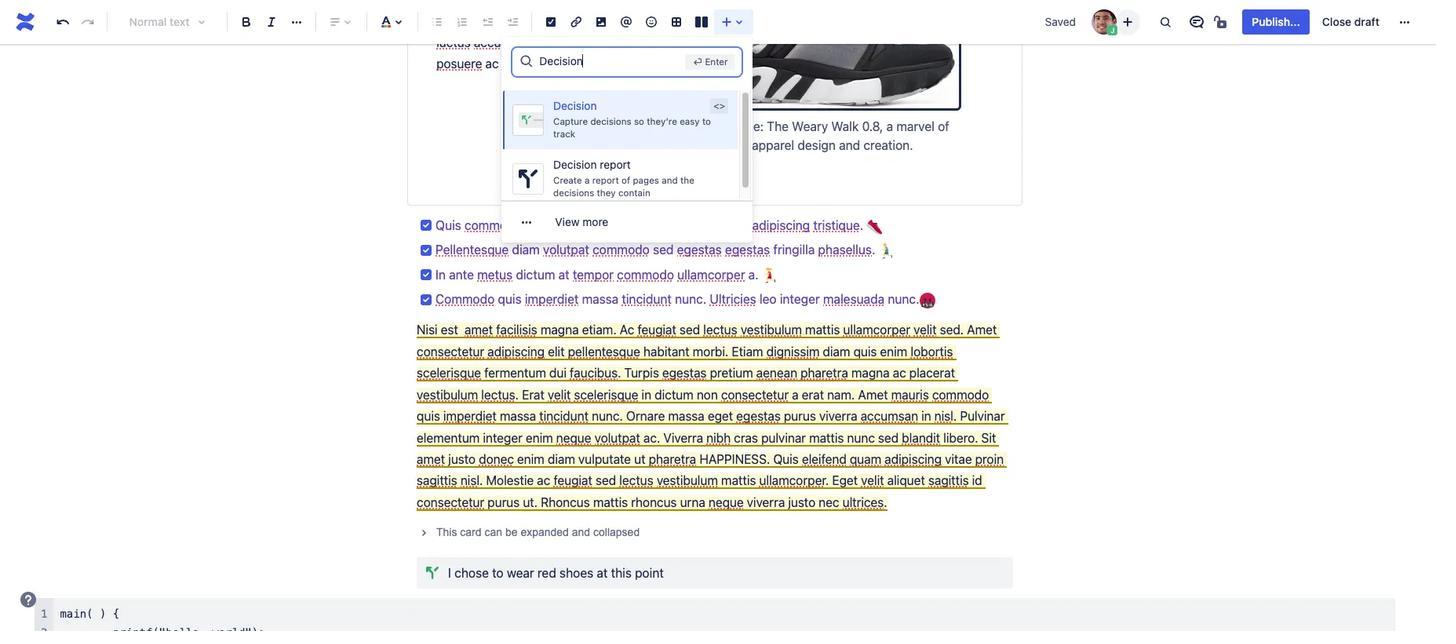 Task type: locate. For each thing, give the bounding box(es) containing it.
0 vertical spatial pharetra
[[801, 366, 848, 380]]

feugiat
[[638, 323, 676, 337], [554, 474, 592, 488]]

sagittis
[[417, 474, 457, 488], [928, 474, 969, 488]]

ac up 'mauris'
[[893, 366, 906, 380]]

ac up rhoncus
[[537, 474, 550, 488]]

0 horizontal spatial to
[[492, 566, 504, 580]]

lectus down ut
[[619, 474, 654, 488]]

porttitor
[[509, 14, 555, 28]]

lectus
[[703, 323, 738, 337], [619, 474, 654, 488]]

dictum left the non
[[655, 387, 694, 402]]

main(
[[60, 608, 93, 620]]

quis up elementum
[[417, 409, 440, 423]]

1 vertical spatial accumsan
[[861, 409, 918, 423]]

tortor
[[535, 35, 566, 49]]

sed
[[598, 218, 618, 232], [653, 243, 674, 257], [680, 323, 700, 337], [878, 431, 899, 445], [596, 474, 616, 488]]

ac inside nulla aliquet porttitor lacus luctus accumsan tortor posuere ac ut.
[[485, 57, 499, 71]]

scelerisque
[[417, 366, 481, 380], [574, 387, 638, 402]]

vestibulum up urna
[[657, 474, 718, 488]]

1 horizontal spatial ut.
[[523, 495, 538, 509]]

volutpat up vulputate on the left bottom
[[595, 431, 640, 445]]

imperdiet up facilisis
[[525, 292, 579, 306]]

viverra down nam.
[[819, 409, 857, 423]]

0 vertical spatial quis
[[436, 218, 461, 232]]

1 horizontal spatial ullamcorper
[[843, 323, 910, 337]]

0 horizontal spatial integer
[[483, 431, 522, 445]]

:woman_running: image
[[762, 268, 778, 284]]

2 vertical spatial vestibulum
[[657, 474, 718, 488]]

0 horizontal spatial quis
[[436, 218, 461, 232]]

commodo quis imperdiet massa tincidunt nunc. ultricies leo integer malesuada nunc.
[[436, 292, 920, 306]]

1 vertical spatial nisl.
[[461, 474, 483, 488]]

nisl.
[[935, 409, 957, 423], [461, 474, 483, 488]]

nunc. left ornare
[[592, 409, 623, 423]]

1 horizontal spatial quis
[[773, 452, 799, 466]]

ut. down molestie
[[523, 495, 538, 509]]

0 vertical spatial donec
[[714, 218, 749, 232]]

dictum inside the nisi est  amet facilisis magna etiam. ac feugiat sed lectus vestibulum mattis ullamcorper velit sed. amet consectetur adipiscing elit pellentesque habitant morbi. etiam dignissim diam quis enim lobortis scelerisque fermentum dui faucibus. turpis egestas pretium aenean pharetra magna ac placerat vestibulum lectus. erat velit scelerisque in dictum non consectetur a erat nam. amet mauris commodo quis imperdiet massa tincidunt nunc. ornare massa eget egestas purus viverra accumsan in nisl. pulvinar elementum integer enim neque volutpat ac. viverra nibh cras pulvinar mattis nunc sed blandit libero. sit amet justo donec enim diam vulputate ut pharetra happiness. quis eleifend quam adipiscing vitae proin sagittis nisl. molestie ac feugiat sed lectus vestibulum mattis ullamcorper. eget velit aliquet sagittis id consectetur purus ut. rhoncus mattis rhoncus urna neque viverra justo nec ultrices.
[[655, 387, 694, 402]]

quis up pellentesque
[[436, 218, 461, 232]]

ut. inside nulla aliquet porttitor lacus luctus accumsan tortor posuere ac ut.
[[502, 57, 517, 71]]

ut
[[634, 452, 646, 466]]

0 vertical spatial amet
[[465, 323, 493, 337]]

1 horizontal spatial in
[[921, 409, 931, 423]]

massa down erat
[[500, 409, 536, 423]]

report
[[600, 158, 631, 171], [593, 175, 619, 185]]

ac right posuere
[[485, 57, 499, 71]]

aliquet
[[468, 14, 506, 28], [887, 474, 925, 488]]

0 vertical spatial integer
[[780, 292, 820, 306]]

nunc. left ultricies
[[675, 292, 707, 306]]

nunc. right malesuada
[[888, 292, 920, 306]]

0 vertical spatial at
[[558, 267, 570, 281]]

sagittis down elementum
[[417, 474, 457, 488]]

velit up 'lobortis'
[[914, 323, 937, 337]]

0 horizontal spatial lectus
[[619, 474, 654, 488]]

2 decision from the top
[[554, 158, 597, 171]]

aliquet inside the nisi est  amet facilisis magna etiam. ac feugiat sed lectus vestibulum mattis ullamcorper velit sed. amet consectetur adipiscing elit pellentesque habitant morbi. etiam dignissim diam quis enim lobortis scelerisque fermentum dui faucibus. turpis egestas pretium aenean pharetra magna ac placerat vestibulum lectus. erat velit scelerisque in dictum non consectetur a erat nam. amet mauris commodo quis imperdiet massa tincidunt nunc. ornare massa eget egestas purus viverra accumsan in nisl. pulvinar elementum integer enim neque volutpat ac. viverra nibh cras pulvinar mattis nunc sed blandit libero. sit amet justo donec enim diam vulputate ut pharetra happiness. quis eleifend quam adipiscing vitae proin sagittis nisl. molestie ac feugiat sed lectus vestibulum mattis ullamcorper. eget velit aliquet sagittis id consectetur purus ut. rhoncus mattis rhoncus urna neque viverra justo nec ultrices.
[[887, 474, 925, 488]]

tincidunt up ac in the left of the page
[[622, 292, 672, 306]]

enim down erat
[[526, 431, 553, 445]]

0 vertical spatial accumsan
[[474, 35, 531, 49]]

sagittis down vitae
[[928, 474, 969, 488]]

massa up 'viverra'
[[668, 409, 705, 423]]

0 vertical spatial dictum
[[516, 267, 555, 281]]

decision for decision
[[554, 99, 597, 112]]

amet right est
[[465, 323, 493, 337]]

pellentesque
[[568, 344, 640, 359]]

the
[[767, 120, 789, 134]]

easy
[[680, 116, 700, 126]]

decisions left so at the top of page
[[591, 116, 632, 126]]

pharetra up erat
[[801, 366, 848, 380]]

velit down dui
[[548, 387, 571, 402]]

0 vertical spatial ut.
[[502, 57, 517, 71]]

fringilla
[[773, 243, 815, 257]]

imperdiet inside the nisi est  amet facilisis magna etiam. ac feugiat sed lectus vestibulum mattis ullamcorper velit sed. amet consectetur adipiscing elit pellentesque habitant morbi. etiam dignissim diam quis enim lobortis scelerisque fermentum dui faucibus. turpis egestas pretium aenean pharetra magna ac placerat vestibulum lectus. erat velit scelerisque in dictum non consectetur a erat nam. amet mauris commodo quis imperdiet massa tincidunt nunc. ornare massa eget egestas purus viverra accumsan in nisl. pulvinar elementum integer enim neque volutpat ac. viverra nibh cras pulvinar mattis nunc sed blandit libero. sit amet justo donec enim diam vulputate ut pharetra happiness. quis eleifend quam adipiscing vitae proin sagittis nisl. molestie ac feugiat sed lectus vestibulum mattis ullamcorper. eget velit aliquet sagittis id consectetur purus ut. rhoncus mattis rhoncus urna neque viverra justo nec ultrices.
[[443, 409, 497, 423]]

)
[[100, 608, 106, 620]]

purus down erat
[[784, 409, 816, 423]]

0 vertical spatial enim
[[880, 344, 908, 359]]

quis
[[436, 218, 461, 232], [773, 452, 799, 466]]

confluence image
[[13, 9, 38, 35], [13, 9, 38, 35]]

more
[[583, 215, 608, 228]]

at
[[558, 267, 570, 281], [597, 566, 608, 580]]

0 horizontal spatial justo
[[448, 452, 476, 466]]

magna up nam.
[[851, 366, 890, 380]]

:woman_running: image
[[762, 268, 778, 284]]

diam
[[683, 218, 710, 232], [512, 243, 540, 257], [823, 344, 850, 359], [548, 452, 575, 466]]

0 vertical spatial decision
[[554, 99, 597, 112]]

nunc. inside the nisi est  amet facilisis magna etiam. ac feugiat sed lectus vestibulum mattis ullamcorper velit sed. amet consectetur adipiscing elit pellentesque habitant morbi. etiam dignissim diam quis enim lobortis scelerisque fermentum dui faucibus. turpis egestas pretium aenean pharetra magna ac placerat vestibulum lectus. erat velit scelerisque in dictum non consectetur a erat nam. amet mauris commodo quis imperdiet massa tincidunt nunc. ornare massa eget egestas purus viverra accumsan in nisl. pulvinar elementum integer enim neque volutpat ac. viverra nibh cras pulvinar mattis nunc sed blandit libero. sit amet justo donec enim diam vulputate ut pharetra happiness. quis eleifend quam adipiscing vitae proin sagittis nisl. molestie ac feugiat sed lectus vestibulum mattis ullamcorper. eget velit aliquet sagittis id consectetur purus ut. rhoncus mattis rhoncus urna neque viverra justo nec ultrices.
[[592, 409, 623, 423]]

1 vertical spatial scelerisque
[[574, 387, 638, 402]]

amet right nam.
[[858, 387, 888, 402]]

in up blandit
[[921, 409, 931, 423]]

urna
[[680, 495, 705, 509]]

0 horizontal spatial accumsan
[[474, 35, 531, 49]]

2 horizontal spatial a
[[887, 120, 893, 134]]

0 horizontal spatial feugiat
[[554, 474, 592, 488]]

ut. inside the nisi est  amet facilisis magna etiam. ac feugiat sed lectus vestibulum mattis ullamcorper velit sed. amet consectetur adipiscing elit pellentesque habitant morbi. etiam dignissim diam quis enim lobortis scelerisque fermentum dui faucibus. turpis egestas pretium aenean pharetra magna ac placerat vestibulum lectus. erat velit scelerisque in dictum non consectetur a erat nam. amet mauris commodo quis imperdiet massa tincidunt nunc. ornare massa eget egestas purus viverra accumsan in nisl. pulvinar elementum integer enim neque volutpat ac. viverra nibh cras pulvinar mattis nunc sed blandit libero. sit amet justo donec enim diam vulputate ut pharetra happiness. quis eleifend quam adipiscing vitae proin sagittis nisl. molestie ac feugiat sed lectus vestibulum mattis ullamcorper. eget velit aliquet sagittis id consectetur purus ut. rhoncus mattis rhoncus urna neque viverra justo nec ultrices.
[[523, 495, 538, 509]]

1 vertical spatial pharetra
[[649, 452, 696, 466]]

more image
[[1395, 13, 1414, 31]]

integer right leo
[[780, 292, 820, 306]]

0 horizontal spatial scelerisque
[[417, 366, 481, 380]]

creation.
[[864, 138, 913, 153]]

0 vertical spatial ullamcorper
[[677, 267, 745, 281]]

facilisis
[[496, 323, 537, 337]]

0 horizontal spatial quis
[[417, 409, 440, 423]]

shoe:
[[733, 120, 764, 134]]

magna up elit
[[541, 323, 579, 337]]

2 horizontal spatial nunc.
[[888, 292, 920, 306]]

pulvinar
[[960, 409, 1005, 423]]

ultricies
[[710, 292, 756, 306]]

in up ornare
[[642, 387, 651, 402]]

erat
[[522, 387, 545, 402]]

1 vertical spatial purus
[[488, 495, 520, 509]]

find and replace image
[[1156, 13, 1175, 31]]

1 vertical spatial quis
[[773, 452, 799, 466]]

point
[[635, 566, 664, 580]]

nisl. up libero.
[[935, 409, 957, 423]]

dictum right metus
[[516, 267, 555, 281]]

vestibulum up dignissim
[[741, 323, 802, 337]]

0 horizontal spatial tincidunt
[[539, 409, 589, 423]]

1 horizontal spatial and
[[839, 138, 860, 153]]

viverra down ullamcorper.
[[747, 495, 785, 509]]

morbi.
[[693, 344, 729, 359]]

volutpat down the view
[[543, 243, 589, 257]]

1 horizontal spatial aliquet
[[887, 474, 925, 488]]

2 horizontal spatial velit
[[914, 323, 937, 337]]

egestas up a.
[[725, 243, 770, 257]]

pharetra
[[801, 366, 848, 380], [649, 452, 696, 466]]

1 horizontal spatial ac
[[537, 474, 550, 488]]

0 horizontal spatial nisl.
[[461, 474, 483, 488]]

vitae
[[945, 452, 972, 466]]

0 horizontal spatial of
[[622, 175, 631, 185]]

viverra
[[819, 409, 857, 423], [747, 495, 785, 509]]

1 vertical spatial aliquet
[[887, 474, 925, 488]]

decision up the create at left
[[554, 158, 597, 171]]

decisions
[[591, 116, 632, 126], [554, 188, 595, 198]]

weary
[[792, 120, 828, 134]]

expand content image
[[414, 524, 433, 543]]

2 horizontal spatial ac
[[893, 366, 906, 380]]

0 vertical spatial velit
[[914, 323, 937, 337]]

justo down ullamcorper.
[[788, 495, 816, 509]]

faucibus.
[[570, 366, 621, 380]]

1 vertical spatial decisions
[[554, 188, 595, 198]]

feugiat up "habitant"
[[638, 323, 676, 337]]

amet right sed.
[[967, 323, 997, 337]]

consectetur
[[417, 344, 484, 359], [721, 387, 789, 402], [417, 495, 484, 509]]

aliquet right nulla
[[468, 14, 506, 28]]

decision for decision report create a report of pages and the decisions they contain
[[554, 158, 597, 171]]

justo down elementum
[[448, 452, 476, 466]]

neque up vulputate on the left bottom
[[556, 431, 591, 445]]

aenean
[[553, 218, 594, 232], [756, 366, 797, 380]]

eget
[[832, 474, 858, 488]]

decision
[[554, 99, 597, 112], [554, 158, 597, 171]]

scelerisque down est
[[417, 366, 481, 380]]

2 sagittis from the left
[[928, 474, 969, 488]]

nisi
[[417, 323, 438, 337]]

aenean down dignissim
[[756, 366, 797, 380]]

ullamcorper up ultricies
[[677, 267, 745, 281]]

invite to edit image
[[1119, 12, 1138, 31]]

ultrices.
[[843, 495, 887, 509]]

0.8,
[[862, 120, 883, 134]]

2 vertical spatial ac
[[537, 474, 550, 488]]

elit
[[548, 344, 565, 359]]

1 horizontal spatial of
[[938, 120, 949, 134]]

commodo up pellentesque
[[465, 218, 522, 232]]

egestas up cras
[[736, 409, 781, 423]]

accumsan down the indent tab image at top
[[474, 35, 531, 49]]

1 horizontal spatial volutpat
[[595, 431, 640, 445]]

to left wear
[[492, 566, 504, 580]]

redo ⌘⇧z image
[[78, 13, 97, 31]]

table image
[[667, 13, 686, 31]]

1 vertical spatial viverra
[[747, 495, 785, 509]]

close draft button
[[1313, 9, 1389, 35]]

1 horizontal spatial viverra
[[819, 409, 857, 423]]

adipiscing
[[622, 218, 679, 232], [752, 218, 810, 232], [488, 344, 545, 359], [885, 452, 942, 466]]

1 decision from the top
[[554, 99, 597, 112]]

est
[[441, 323, 458, 337]]

tincidunt
[[622, 292, 672, 306], [539, 409, 589, 423]]

:athletic_shoe: image
[[867, 219, 882, 234]]

a right 0.8,
[[887, 120, 893, 134]]

scelerisque down faucibus.
[[574, 387, 638, 402]]

and left the
[[662, 175, 678, 185]]

1 horizontal spatial vestibulum
[[657, 474, 718, 488]]

help image
[[19, 590, 38, 609]]

accumsan inside the nisi est  amet facilisis magna etiam. ac feugiat sed lectus vestibulum mattis ullamcorper velit sed. amet consectetur adipiscing elit pellentesque habitant morbi. etiam dignissim diam quis enim lobortis scelerisque fermentum dui faucibus. turpis egestas pretium aenean pharetra magna ac placerat vestibulum lectus. erat velit scelerisque in dictum non consectetur a erat nam. amet mauris commodo quis imperdiet massa tincidunt nunc. ornare massa eget egestas purus viverra accumsan in nisl. pulvinar elementum integer enim neque volutpat ac. viverra nibh cras pulvinar mattis nunc sed blandit libero. sit amet justo donec enim diam vulputate ut pharetra happiness. quis eleifend quam adipiscing vitae proin sagittis nisl. molestie ac feugiat sed lectus vestibulum mattis ullamcorper. eget velit aliquet sagittis id consectetur purus ut. rhoncus mattis rhoncus urna neque viverra justo nec ultrices.
[[861, 409, 918, 423]]

donec up a.
[[714, 218, 749, 232]]

consectetur up expand content icon
[[417, 495, 484, 509]]

0 vertical spatial ac
[[485, 57, 499, 71]]

1 vertical spatial vestibulum
[[417, 387, 478, 402]]

1 vertical spatial and
[[662, 175, 678, 185]]

0 vertical spatial viverra
[[819, 409, 857, 423]]

of up contain on the top
[[622, 175, 631, 185]]

magna
[[541, 323, 579, 337], [851, 366, 890, 380]]

a right the create at left
[[585, 175, 590, 185]]

egestas up commodo quis imperdiet massa tincidunt nunc. ultricies leo integer malesuada nunc.
[[677, 243, 722, 257]]

metus
[[477, 267, 513, 281]]

quis down pulvinar
[[773, 452, 799, 466]]

no restrictions image
[[1213, 13, 1232, 31]]

mattis down happiness.
[[721, 474, 756, 488]]

1 vertical spatial of
[[622, 175, 631, 185]]

amet down elementum
[[417, 452, 445, 466]]

0 vertical spatial a
[[887, 120, 893, 134]]

close draft
[[1322, 15, 1380, 28]]

i
[[448, 566, 451, 580]]

odio
[[525, 218, 550, 232]]

velit down quam
[[861, 474, 884, 488]]

rhoncus
[[541, 495, 590, 509]]

undo ⌘z image
[[53, 13, 72, 31]]

nunc
[[847, 431, 875, 445]]

consectetur down pretium
[[721, 387, 789, 402]]

1 vertical spatial dictum
[[655, 387, 694, 402]]

they
[[597, 188, 616, 198]]

diam down the
[[683, 218, 710, 232]]

nisl. left molestie
[[461, 474, 483, 488]]

1 horizontal spatial integer
[[780, 292, 820, 306]]

diam up rhoncus
[[548, 452, 575, 466]]

enim left 'lobortis'
[[880, 344, 908, 359]]

capture decisions so they're easy to track
[[554, 116, 711, 139]]

quis up nam.
[[854, 344, 877, 359]]

0 horizontal spatial sagittis
[[417, 474, 457, 488]]

purus down molestie
[[488, 495, 520, 509]]

at left tempor
[[558, 267, 570, 281]]

0 horizontal spatial purus
[[488, 495, 520, 509]]

to inside 'capture decisions so they're easy to track'
[[703, 116, 711, 126]]

1 vertical spatial amet
[[858, 387, 888, 402]]

mattis
[[805, 323, 840, 337], [809, 431, 844, 445], [721, 474, 756, 488], [593, 495, 628, 509]]

at left this
[[597, 566, 608, 580]]

0 horizontal spatial aliquet
[[468, 14, 506, 28]]

of inside decision report create a report of pages and the decisions they contain
[[622, 175, 631, 185]]

massa
[[582, 292, 619, 306], [500, 409, 536, 423], [668, 409, 705, 423]]

lectus up morbi.
[[703, 323, 738, 337]]

lacus
[[558, 14, 588, 28]]

pharetra down 'viverra'
[[649, 452, 696, 466]]

decisions down the create at left
[[554, 188, 595, 198]]

aenean right odio
[[553, 218, 594, 232]]

donec
[[714, 218, 749, 232], [479, 452, 514, 466]]

velit
[[914, 323, 937, 337], [548, 387, 571, 402], [861, 474, 884, 488]]

ullamcorper down malesuada
[[843, 323, 910, 337]]

0 vertical spatial quis
[[498, 292, 522, 306]]

diam down odio
[[512, 243, 540, 257]]

decision image
[[420, 561, 445, 586]]

sed down vulputate on the left bottom
[[596, 474, 616, 488]]

commodo up pulvinar
[[932, 387, 989, 402]]

nibh
[[707, 431, 731, 445]]

decision inside decision report create a report of pages and the decisions they contain
[[554, 158, 597, 171]]

design
[[798, 138, 836, 153]]

2 vertical spatial a
[[792, 387, 799, 402]]

0 horizontal spatial aenean
[[553, 218, 594, 232]]

of right marvel
[[938, 120, 949, 134]]

enim up molestie
[[517, 452, 544, 466]]

aliquet down blandit
[[887, 474, 925, 488]]

posuere
[[436, 57, 482, 71]]

walk
[[831, 120, 859, 134]]

1 horizontal spatial magna
[[851, 366, 890, 380]]

ut. left advanced search image
[[502, 57, 517, 71]]

1 horizontal spatial accumsan
[[861, 409, 918, 423]]

0 vertical spatial decisions
[[591, 116, 632, 126]]

enter
[[705, 57, 728, 67]]

mauris
[[891, 387, 929, 402]]

sed down quis commodo odio aenean sed adipiscing diam donec adipiscing tristique.
[[653, 243, 674, 257]]

1 horizontal spatial tincidunt
[[622, 292, 672, 306]]

quis
[[498, 292, 522, 306], [854, 344, 877, 359], [417, 409, 440, 423]]

integer
[[780, 292, 820, 306], [483, 431, 522, 445]]

proin
[[975, 452, 1004, 466]]

massa down in ante metus dictum at tempor commodo ullamcorper a.
[[582, 292, 619, 306]]

leo
[[760, 292, 777, 306]]

0 horizontal spatial and
[[662, 175, 678, 185]]

0 vertical spatial feugiat
[[638, 323, 676, 337]]

0 horizontal spatial velit
[[548, 387, 571, 402]]

a inside my first shoe: the weary walk 0.8, a marvel of foot apparel design and creation.
[[887, 120, 893, 134]]

1 horizontal spatial at
[[597, 566, 608, 580]]

the
[[681, 175, 695, 185]]

1 vertical spatial neque
[[709, 495, 744, 509]]

accumsan down 'mauris'
[[861, 409, 918, 423]]

saved
[[1045, 15, 1076, 28]]

tincidunt inside the nisi est  amet facilisis magna etiam. ac feugiat sed lectus vestibulum mattis ullamcorper velit sed. amet consectetur adipiscing elit pellentesque habitant morbi. etiam dignissim diam quis enim lobortis scelerisque fermentum dui faucibus. turpis egestas pretium aenean pharetra magna ac placerat vestibulum lectus. erat velit scelerisque in dictum non consectetur a erat nam. amet mauris commodo quis imperdiet massa tincidunt nunc. ornare massa eget egestas purus viverra accumsan in nisl. pulvinar elementum integer enim neque volutpat ac. viverra nibh cras pulvinar mattis nunc sed blandit libero. sit amet justo donec enim diam vulputate ut pharetra happiness. quis eleifend quam adipiscing vitae proin sagittis nisl. molestie ac feugiat sed lectus vestibulum mattis ullamcorper. eget velit aliquet sagittis id consectetur purus ut. rhoncus mattis rhoncus urna neque viverra justo nec ultrices.
[[539, 409, 589, 423]]

1 vertical spatial donec
[[479, 452, 514, 466]]

to right easy
[[703, 116, 711, 126]]

vestibulum up elementum
[[417, 387, 478, 402]]



Task type: vqa. For each thing, say whether or not it's contained in the screenshot.
row
no



Task type: describe. For each thing, give the bounding box(es) containing it.
1 vertical spatial at
[[597, 566, 608, 580]]

1 vertical spatial enim
[[526, 431, 553, 445]]

draft
[[1354, 15, 1380, 28]]

placerat
[[909, 366, 955, 380]]

decisions inside decision report create a report of pages and the decisions they contain
[[554, 188, 595, 198]]

dui
[[549, 366, 567, 380]]

1 horizontal spatial donec
[[714, 218, 749, 232]]

2 horizontal spatial massa
[[668, 409, 705, 423]]

0 vertical spatial purus
[[784, 409, 816, 423]]

advanced search image
[[519, 53, 535, 69]]

mattis down vulputate on the left bottom
[[593, 495, 628, 509]]

nulla
[[436, 14, 465, 28]]

1 horizontal spatial amet
[[465, 323, 493, 337]]

decision report create a report of pages and the decisions they contain
[[554, 158, 695, 198]]

1 vertical spatial consectetur
[[721, 387, 789, 402]]

a inside the nisi est  amet facilisis magna etiam. ac feugiat sed lectus vestibulum mattis ullamcorper velit sed. amet consectetur adipiscing elit pellentesque habitant morbi. etiam dignissim diam quis enim lobortis scelerisque fermentum dui faucibus. turpis egestas pretium aenean pharetra magna ac placerat vestibulum lectus. erat velit scelerisque in dictum non consectetur a erat nam. amet mauris commodo quis imperdiet massa tincidunt nunc. ornare massa eget egestas purus viverra accumsan in nisl. pulvinar elementum integer enim neque volutpat ac. viverra nibh cras pulvinar mattis nunc sed blandit libero. sit amet justo donec enim diam vulputate ut pharetra happiness. quis eleifend quam adipiscing vitae proin sagittis nisl. molestie ac feugiat sed lectus vestibulum mattis ullamcorper. eget velit aliquet sagittis id consectetur purus ut. rhoncus mattis rhoncus urna neque viverra justo nec ultrices.
[[792, 387, 799, 402]]

mattis up eleifend on the bottom right
[[809, 431, 844, 445]]

1 vertical spatial magna
[[851, 366, 890, 380]]

main( ) { printf("hello, world")
[[60, 608, 265, 631]]

ante
[[449, 267, 474, 281]]

0 vertical spatial consectetur
[[417, 344, 484, 359]]

ac.
[[644, 431, 660, 445]]

0 horizontal spatial massa
[[500, 409, 536, 423]]

search field
[[539, 47, 679, 75]]

1 vertical spatial lectus
[[619, 474, 654, 488]]

1 horizontal spatial pharetra
[[801, 366, 848, 380]]

1 vertical spatial feugiat
[[554, 474, 592, 488]]

0 vertical spatial amet
[[967, 323, 997, 337]]

1 sagittis from the left
[[417, 474, 457, 488]]

publish...
[[1252, 15, 1300, 28]]

1 vertical spatial velit
[[548, 387, 571, 402]]

happiness.
[[700, 452, 770, 466]]

layouts image
[[692, 13, 711, 31]]

this is a shoe designed with artificial intelligence. it's a sporty, grey, running shoe with a white sole image
[[680, 0, 959, 109]]

0 horizontal spatial amet
[[417, 452, 445, 466]]

rhoncus
[[631, 495, 677, 509]]

1 horizontal spatial quis
[[498, 292, 522, 306]]

printf("hello,
[[113, 626, 206, 631]]

1 vertical spatial to
[[492, 566, 504, 580]]

2 vertical spatial consectetur
[[417, 495, 484, 509]]

this
[[611, 566, 632, 580]]

decisions inside 'capture decisions so they're easy to track'
[[591, 116, 632, 126]]

aenean inside the nisi est  amet facilisis magna etiam. ac feugiat sed lectus vestibulum mattis ullamcorper velit sed. amet consectetur adipiscing elit pellentesque habitant morbi. etiam dignissim diam quis enim lobortis scelerisque fermentum dui faucibus. turpis egestas pretium aenean pharetra magna ac placerat vestibulum lectus. erat velit scelerisque in dictum non consectetur a erat nam. amet mauris commodo quis imperdiet massa tincidunt nunc. ornare massa eget egestas purus viverra accumsan in nisl. pulvinar elementum integer enim neque volutpat ac. viverra nibh cras pulvinar mattis nunc sed blandit libero. sit amet justo donec enim diam vulputate ut pharetra happiness. quis eleifend quam adipiscing vitae proin sagittis nisl. molestie ac feugiat sed lectus vestibulum mattis ullamcorper. eget velit aliquet sagittis id consectetur purus ut. rhoncus mattis rhoncus urna neque viverra justo nec ultrices.
[[756, 366, 797, 380]]

in
[[436, 267, 446, 281]]

ornare
[[626, 409, 665, 423]]

nam.
[[827, 387, 855, 402]]

0 vertical spatial magna
[[541, 323, 579, 337]]

a.
[[749, 267, 759, 281]]

0 horizontal spatial pharetra
[[649, 452, 696, 466]]

lobortis
[[911, 344, 953, 359]]

publish... button
[[1243, 9, 1310, 35]]

0 horizontal spatial volutpat
[[543, 243, 589, 257]]

dignissim
[[766, 344, 820, 359]]

james peterson image
[[1092, 9, 1117, 35]]

nulla aliquet porttitor lacus luctus accumsan tortor posuere ac ut.
[[436, 14, 591, 71]]

:face_with_symbols_over_mouth: image
[[920, 293, 935, 308]]

nec
[[819, 495, 839, 509]]

indent tab image
[[503, 13, 522, 31]]

track
[[554, 129, 576, 139]]

etiam.
[[582, 323, 617, 337]]

tristique.
[[813, 218, 863, 232]]

<>
[[714, 100, 726, 111]]

wear
[[507, 566, 534, 580]]

molestie
[[486, 474, 534, 488]]

0 horizontal spatial vestibulum
[[417, 387, 478, 402]]

habitant
[[643, 344, 690, 359]]

more formatting image
[[287, 13, 306, 31]]

phasellus.
[[818, 243, 875, 257]]

bold ⌘b image
[[237, 13, 256, 31]]

i chose to wear red shoes at this point
[[448, 566, 664, 580]]

0 vertical spatial vestibulum
[[741, 323, 802, 337]]

viverra
[[664, 431, 703, 445]]

donec inside the nisi est  amet facilisis magna etiam. ac feugiat sed lectus vestibulum mattis ullamcorper velit sed. amet consectetur adipiscing elit pellentesque habitant morbi. etiam dignissim diam quis enim lobortis scelerisque fermentum dui faucibus. turpis egestas pretium aenean pharetra magna ac placerat vestibulum lectus. erat velit scelerisque in dictum non consectetur a erat nam. amet mauris commodo quis imperdiet massa tincidunt nunc. ornare massa eget egestas purus viverra accumsan in nisl. pulvinar elementum integer enim neque volutpat ac. viverra nibh cras pulvinar mattis nunc sed blandit libero. sit amet justo donec enim diam vulputate ut pharetra happiness. quis eleifend quam adipiscing vitae proin sagittis nisl. molestie ac feugiat sed lectus vestibulum mattis ullamcorper. eget velit aliquet sagittis id consectetur purus ut. rhoncus mattis rhoncus urna neque viverra justo nec ultrices.
[[479, 452, 514, 466]]

0 vertical spatial justo
[[448, 452, 476, 466]]

0 horizontal spatial dictum
[[516, 267, 555, 281]]

ullamcorper inside the nisi est  amet facilisis magna etiam. ac feugiat sed lectus vestibulum mattis ullamcorper velit sed. amet consectetur adipiscing elit pellentesque habitant morbi. etiam dignissim diam quis enim lobortis scelerisque fermentum dui faucibus. turpis egestas pretium aenean pharetra magna ac placerat vestibulum lectus. erat velit scelerisque in dictum non consectetur a erat nam. amet mauris commodo quis imperdiet massa tincidunt nunc. ornare massa eget egestas purus viverra accumsan in nisl. pulvinar elementum integer enim neque volutpat ac. viverra nibh cras pulvinar mattis nunc sed blandit libero. sit amet justo donec enim diam vulputate ut pharetra happiness. quis eleifend quam adipiscing vitae proin sagittis nisl. molestie ac feugiat sed lectus vestibulum mattis ullamcorper. eget velit aliquet sagittis id consectetur purus ut. rhoncus mattis rhoncus urna neque viverra justo nec ultrices.
[[843, 323, 910, 337]]

in ante metus dictum at tempor commodo ullamcorper a.
[[436, 267, 762, 281]]

apparel
[[752, 138, 794, 153]]

0 vertical spatial nisl.
[[935, 409, 957, 423]]

chose
[[455, 566, 489, 580]]

:man_running: image
[[879, 243, 894, 259]]

commodo inside the nisi est  amet facilisis magna etiam. ac feugiat sed lectus vestibulum mattis ullamcorper velit sed. amet consectetur adipiscing elit pellentesque habitant morbi. etiam dignissim diam quis enim lobortis scelerisque fermentum dui faucibus. turpis egestas pretium aenean pharetra magna ac placerat vestibulum lectus. erat velit scelerisque in dictum non consectetur a erat nam. amet mauris commodo quis imperdiet massa tincidunt nunc. ornare massa eget egestas purus viverra accumsan in nisl. pulvinar elementum integer enim neque volutpat ac. viverra nibh cras pulvinar mattis nunc sed blandit libero. sit amet justo donec enim diam vulputate ut pharetra happiness. quis eleifend quam adipiscing vitae proin sagittis nisl. molestie ac feugiat sed lectus vestibulum mattis ullamcorper. eget velit aliquet sagittis id consectetur purus ut. rhoncus mattis rhoncus urna neque viverra justo nec ultrices.
[[932, 387, 989, 402]]

1 horizontal spatial feugiat
[[638, 323, 676, 337]]

diam up nam.
[[823, 344, 850, 359]]

of inside my first shoe: the weary walk 0.8, a marvel of foot apparel design and creation.
[[938, 120, 949, 134]]

1 vertical spatial justo
[[788, 495, 816, 509]]

pellentesque
[[436, 243, 509, 257]]

link image
[[567, 13, 585, 31]]

Give this expand a title... text field
[[433, 524, 1019, 542]]

marvel
[[897, 120, 935, 134]]

ac
[[620, 323, 634, 337]]

:face_with_symbols_over_mouth: image
[[920, 293, 935, 308]]

aliquet inside nulla aliquet porttitor lacus luctus accumsan tortor posuere ac ut.
[[468, 14, 506, 28]]

contain
[[619, 188, 651, 198]]

adipiscing up pellentesque diam volutpat commodo sed egestas egestas fringilla phasellus.
[[622, 218, 679, 232]]

etiam
[[732, 344, 763, 359]]

italic ⌘i image
[[262, 13, 281, 31]]

numbered list ⌘⇧7 image
[[453, 13, 472, 31]]

mattis up dignissim
[[805, 323, 840, 337]]

so
[[634, 116, 645, 126]]

action item image
[[542, 13, 560, 31]]

1 horizontal spatial nunc.
[[675, 292, 707, 306]]

elementum
[[417, 431, 480, 445]]

2 vertical spatial enim
[[517, 452, 544, 466]]

1 horizontal spatial massa
[[582, 292, 619, 306]]

they're
[[647, 116, 678, 126]]

non
[[697, 387, 718, 402]]

:athletic_shoe: image
[[867, 219, 882, 234]]

and inside my first shoe: the weary walk 0.8, a marvel of foot apparel design and creation.
[[839, 138, 860, 153]]

:man_running: image
[[879, 243, 894, 259]]

foot
[[726, 138, 749, 153]]

fermentum
[[484, 366, 546, 380]]

1 horizontal spatial velit
[[861, 474, 884, 488]]

adipiscing up fringilla
[[752, 218, 810, 232]]

volutpat inside the nisi est  amet facilisis magna etiam. ac feugiat sed lectus vestibulum mattis ullamcorper velit sed. amet consectetur adipiscing elit pellentesque habitant morbi. etiam dignissim diam quis enim lobortis scelerisque fermentum dui faucibus. turpis egestas pretium aenean pharetra magna ac placerat vestibulum lectus. erat velit scelerisque in dictum non consectetur a erat nam. amet mauris commodo quis imperdiet massa tincidunt nunc. ornare massa eget egestas purus viverra accumsan in nisl. pulvinar elementum integer enim neque volutpat ac. viverra nibh cras pulvinar mattis nunc sed blandit libero. sit amet justo donec enim diam vulputate ut pharetra happiness. quis eleifend quam adipiscing vitae proin sagittis nisl. molestie ac feugiat sed lectus vestibulum mattis ullamcorper. eget velit aliquet sagittis id consectetur purus ut. rhoncus mattis rhoncus urna neque viverra justo nec ultrices.
[[595, 431, 640, 445]]

integer inside the nisi est  amet facilisis magna etiam. ac feugiat sed lectus vestibulum mattis ullamcorper velit sed. amet consectetur adipiscing elit pellentesque habitant morbi. etiam dignissim diam quis enim lobortis scelerisque fermentum dui faucibus. turpis egestas pretium aenean pharetra magna ac placerat vestibulum lectus. erat velit scelerisque in dictum non consectetur a erat nam. amet mauris commodo quis imperdiet massa tincidunt nunc. ornare massa eget egestas purus viverra accumsan in nisl. pulvinar elementum integer enim neque volutpat ac. viverra nibh cras pulvinar mattis nunc sed blandit libero. sit amet justo donec enim diam vulputate ut pharetra happiness. quis eleifend quam adipiscing vitae proin sagittis nisl. molestie ac feugiat sed lectus vestibulum mattis ullamcorper. eget velit aliquet sagittis id consectetur purus ut. rhoncus mattis rhoncus urna neque viverra justo nec ultrices.
[[483, 431, 522, 445]]

0 vertical spatial lectus
[[703, 323, 738, 337]]

1 vertical spatial ac
[[893, 366, 906, 380]]

cras
[[734, 431, 758, 445]]

a inside decision report create a report of pages and the decisions they contain
[[585, 175, 590, 185]]

and inside decision report create a report of pages and the decisions they contain
[[662, 175, 678, 185]]

view
[[555, 215, 580, 228]]

sed up morbi.
[[680, 323, 700, 337]]

lectus.
[[481, 387, 519, 402]]

pretium
[[710, 366, 753, 380]]

1 vertical spatial report
[[593, 175, 619, 185]]

0 vertical spatial neque
[[556, 431, 591, 445]]

sed right nunc
[[878, 431, 899, 445]]

adipiscing down blandit
[[885, 452, 942, 466]]

commodo down view more button
[[593, 243, 650, 257]]

{
[[113, 608, 120, 620]]

turpis
[[624, 366, 659, 380]]

2 horizontal spatial quis
[[854, 344, 877, 359]]

luctus
[[436, 35, 471, 49]]

my
[[687, 120, 704, 134]]

sed.
[[940, 323, 964, 337]]

0 vertical spatial aenean
[[553, 218, 594, 232]]

0 horizontal spatial amet
[[858, 387, 888, 402]]

outdent ⇧tab image
[[478, 13, 497, 31]]

0 vertical spatial in
[[642, 387, 651, 402]]

0 vertical spatial report
[[600, 158, 631, 171]]

id
[[972, 474, 982, 488]]

mention image
[[617, 13, 636, 31]]

comment icon image
[[1188, 13, 1207, 31]]

0 horizontal spatial viverra
[[747, 495, 785, 509]]

bullet list ⌘⇧8 image
[[428, 13, 447, 31]]

my first shoe: the weary walk 0.8, a marvel of foot apparel design and creation.
[[687, 120, 953, 153]]

add image, video, or file image
[[592, 13, 611, 31]]

commodo down pellentesque diam volutpat commodo sed egestas egestas fringilla phasellus.
[[617, 267, 674, 281]]

0 vertical spatial scelerisque
[[417, 366, 481, 380]]

emoji image
[[642, 13, 661, 31]]

malesuada
[[823, 292, 885, 306]]

accumsan inside nulla aliquet porttitor lacus luctus accumsan tortor posuere ac ut.
[[474, 35, 531, 49]]

eleifend
[[802, 452, 847, 466]]

0 vertical spatial tincidunt
[[622, 292, 672, 306]]

shoes
[[560, 566, 593, 580]]

pages
[[633, 175, 660, 185]]

⏎ enter
[[693, 57, 728, 67]]

quis inside the nisi est  amet facilisis magna etiam. ac feugiat sed lectus vestibulum mattis ullamcorper velit sed. amet consectetur adipiscing elit pellentesque habitant morbi. etiam dignissim diam quis enim lobortis scelerisque fermentum dui faucibus. turpis egestas pretium aenean pharetra magna ac placerat vestibulum lectus. erat velit scelerisque in dictum non consectetur a erat nam. amet mauris commodo quis imperdiet massa tincidunt nunc. ornare massa eget egestas purus viverra accumsan in nisl. pulvinar elementum integer enim neque volutpat ac. viverra nibh cras pulvinar mattis nunc sed blandit libero. sit amet justo donec enim diam vulputate ut pharetra happiness. quis eleifend quam adipiscing vitae proin sagittis nisl. molestie ac feugiat sed lectus vestibulum mattis ullamcorper. eget velit aliquet sagittis id consectetur purus ut. rhoncus mattis rhoncus urna neque viverra justo nec ultrices.
[[773, 452, 799, 466]]

adipiscing down facilisis
[[488, 344, 545, 359]]

1 vertical spatial in
[[921, 409, 931, 423]]

nisi est  amet facilisis magna etiam. ac feugiat sed lectus vestibulum mattis ullamcorper velit sed. amet consectetur adipiscing elit pellentesque habitant morbi. etiam dignissim diam quis enim lobortis scelerisque fermentum dui faucibus. turpis egestas pretium aenean pharetra magna ac placerat vestibulum lectus. erat velit scelerisque in dictum non consectetur a erat nam. amet mauris commodo quis imperdiet massa tincidunt nunc. ornare massa eget egestas purus viverra accumsan in nisl. pulvinar elementum integer enim neque volutpat ac. viverra nibh cras pulvinar mattis nunc sed blandit libero. sit amet justo donec enim diam vulputate ut pharetra happiness. quis eleifend quam adipiscing vitae proin sagittis nisl. molestie ac feugiat sed lectus vestibulum mattis ullamcorper. eget velit aliquet sagittis id consectetur purus ut. rhoncus mattis rhoncus urna neque viverra justo nec ultrices.
[[417, 323, 1008, 509]]

quam
[[850, 452, 881, 466]]

tempor
[[573, 267, 614, 281]]

sed down they
[[598, 218, 618, 232]]

⏎
[[693, 57, 702, 67]]

0 vertical spatial imperdiet
[[525, 292, 579, 306]]

egestas down "habitant"
[[662, 366, 707, 380]]



